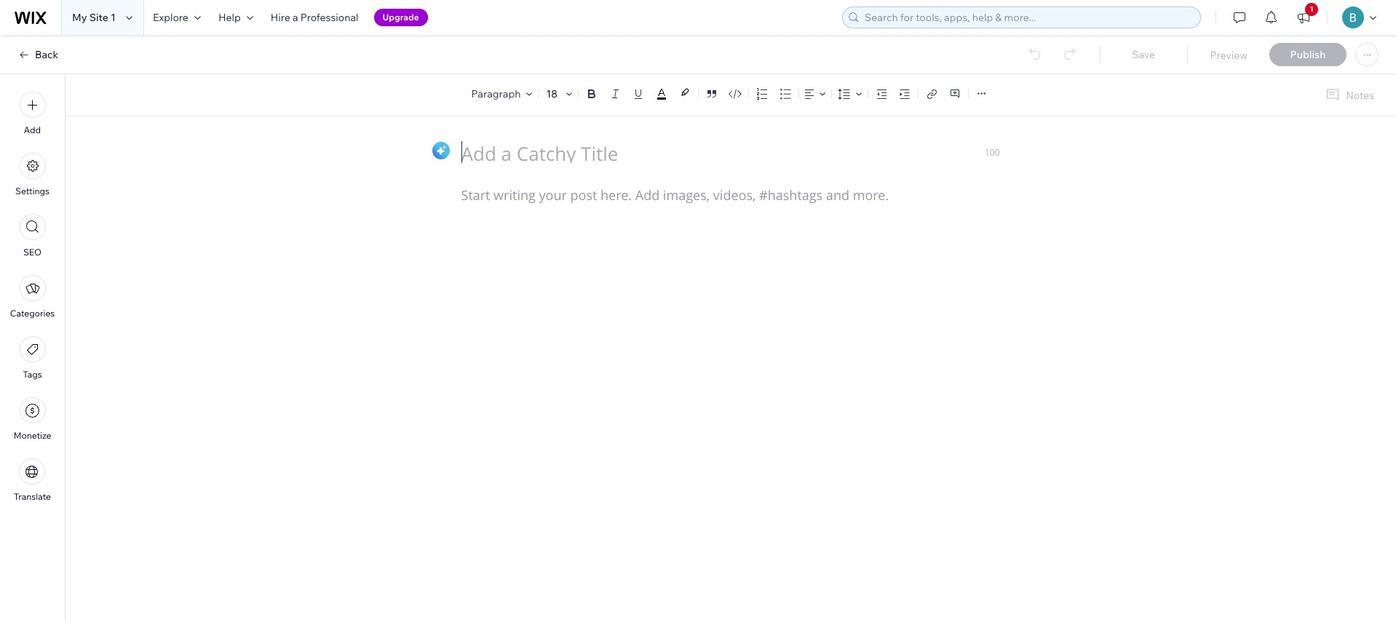 Task type: locate. For each thing, give the bounding box(es) containing it.
hire a professional link
[[262, 0, 367, 35]]

paragraph button
[[469, 84, 536, 104]]

tags button
[[19, 336, 46, 380]]

100
[[985, 146, 1000, 158]]

1 inside button
[[1310, 4, 1314, 14]]

1 horizontal spatial 1
[[1310, 4, 1314, 14]]

monetize button
[[14, 398, 51, 441]]

1
[[1310, 4, 1314, 14], [111, 11, 116, 24]]

notes
[[1347, 88, 1375, 102]]

menu
[[0, 83, 65, 511]]

categories button
[[10, 275, 55, 319]]

hire a professional
[[271, 11, 359, 24]]

professional
[[301, 11, 359, 24]]

translate button
[[14, 459, 51, 502]]

site
[[89, 11, 108, 24]]

back button
[[17, 48, 58, 61]]

help
[[218, 11, 241, 24]]

paragraph
[[472, 87, 521, 100]]

menu containing add
[[0, 83, 65, 511]]

translate
[[14, 491, 51, 502]]

upgrade
[[383, 12, 419, 23]]

monetize
[[14, 430, 51, 441]]

Search for tools, apps, help & more... field
[[861, 7, 1196, 28]]

categories
[[10, 308, 55, 319]]

Add a Catchy Title text field
[[461, 141, 985, 163]]

seo button
[[19, 214, 46, 258]]

a
[[293, 11, 298, 24]]



Task type: vqa. For each thing, say whether or not it's contained in the screenshot.
the leftmost the Site
no



Task type: describe. For each thing, give the bounding box(es) containing it.
help button
[[210, 0, 262, 35]]

seo
[[23, 247, 42, 258]]

my
[[72, 11, 87, 24]]

settings button
[[15, 153, 49, 197]]

Font Size field
[[545, 87, 561, 101]]

back
[[35, 48, 58, 61]]

hire
[[271, 11, 290, 24]]

settings
[[15, 186, 49, 197]]

explore
[[153, 11, 188, 24]]

0 horizontal spatial 1
[[111, 11, 116, 24]]

add button
[[19, 92, 46, 135]]

my site 1
[[72, 11, 116, 24]]

tags
[[23, 369, 42, 380]]

notes button
[[1320, 85, 1379, 105]]

add
[[24, 125, 41, 135]]

upgrade button
[[374, 9, 428, 26]]

1 button
[[1288, 0, 1320, 35]]



